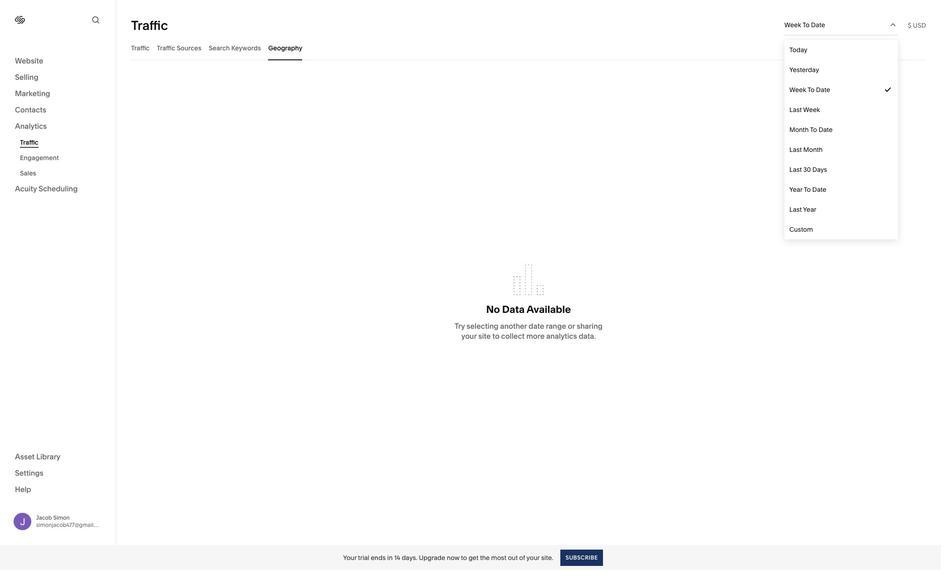 Task type: vqa. For each thing, say whether or not it's contained in the screenshot.
DAYS.
yes



Task type: locate. For each thing, give the bounding box(es) containing it.
month to date
[[790, 126, 833, 134]]

week up today
[[785, 21, 801, 29]]

ends
[[371, 554, 386, 562]]

2 vertical spatial week
[[803, 106, 820, 114]]

traffic left traffic sources
[[131, 44, 150, 52]]

another
[[500, 322, 527, 331]]

to
[[493, 332, 500, 341], [461, 554, 467, 562]]

most
[[491, 554, 507, 562]]

traffic link
[[20, 135, 106, 150]]

last year
[[790, 206, 817, 214]]

week to date button
[[785, 15, 898, 35]]

range
[[546, 322, 566, 331]]

last for last 30 days
[[790, 166, 802, 174]]

your
[[461, 332, 477, 341], [527, 554, 540, 562]]

year
[[790, 186, 803, 194], [803, 206, 817, 214]]

contacts link
[[15, 105, 101, 116]]

settings link
[[15, 468, 101, 479]]

last
[[790, 106, 802, 114], [790, 146, 802, 154], [790, 166, 802, 174], [790, 206, 802, 214]]

to right site
[[493, 332, 500, 341]]

tab list containing traffic
[[131, 35, 926, 60]]

your right the of
[[527, 554, 540, 562]]

to down 30 at top
[[804, 186, 811, 194]]

acuity
[[15, 184, 37, 193]]

of
[[519, 554, 525, 562]]

try selecting another date range or sharing your site to collect more analytics data.
[[455, 322, 603, 341]]

tab list
[[131, 35, 926, 60]]

$ usd
[[908, 21, 926, 29]]

out
[[508, 554, 518, 562]]

week to date up last week
[[790, 86, 830, 94]]

selecting
[[467, 322, 499, 331]]

last for last month
[[790, 146, 802, 154]]

2 last from the top
[[790, 146, 802, 154]]

1 horizontal spatial to
[[493, 332, 500, 341]]

to up today
[[803, 21, 810, 29]]

website link
[[15, 56, 101, 67]]

0 vertical spatial week to date
[[785, 21, 825, 29]]

year up last year
[[790, 186, 803, 194]]

last up last 30 days
[[790, 146, 802, 154]]

year down the "year to date"
[[803, 206, 817, 214]]

traffic sources button
[[157, 35, 201, 60]]

month down last week
[[790, 126, 809, 134]]

0 horizontal spatial to
[[461, 554, 467, 562]]

1 vertical spatial to
[[461, 554, 467, 562]]

0 horizontal spatial year
[[790, 186, 803, 194]]

sources
[[177, 44, 201, 52]]

keywords
[[231, 44, 261, 52]]

last for last year
[[790, 206, 802, 214]]

0 vertical spatial your
[[461, 332, 477, 341]]

traffic
[[131, 17, 168, 33], [131, 44, 150, 52], [157, 44, 175, 52], [20, 138, 38, 147]]

to left get
[[461, 554, 467, 562]]

traffic down analytics
[[20, 138, 38, 147]]

subscribe button
[[561, 550, 603, 566]]

days.
[[402, 554, 417, 562]]

search keywords
[[209, 44, 261, 52]]

week to date up today
[[785, 21, 825, 29]]

month down month to date
[[804, 146, 823, 154]]

trial
[[358, 554, 369, 562]]

site.
[[541, 554, 553, 562]]

subscribe
[[566, 554, 598, 561]]

week to date
[[785, 21, 825, 29], [790, 86, 830, 94]]

or
[[568, 322, 575, 331]]

traffic inside traffic link
[[20, 138, 38, 147]]

to up last week
[[808, 86, 815, 94]]

last up 'custom'
[[790, 206, 802, 214]]

month
[[790, 126, 809, 134], [804, 146, 823, 154]]

days
[[813, 166, 827, 174]]

traffic left sources
[[157, 44, 175, 52]]

last 30 days
[[790, 166, 827, 174]]

0 vertical spatial year
[[790, 186, 803, 194]]

3 last from the top
[[790, 166, 802, 174]]

to
[[803, 21, 810, 29], [808, 86, 815, 94], [810, 126, 817, 134], [804, 186, 811, 194]]

1 horizontal spatial your
[[527, 554, 540, 562]]

to up last month
[[810, 126, 817, 134]]

week
[[785, 21, 801, 29], [790, 86, 806, 94], [803, 106, 820, 114]]

last month
[[790, 146, 823, 154]]

date
[[811, 21, 825, 29], [816, 86, 830, 94], [819, 126, 833, 134], [813, 186, 827, 194]]

1 vertical spatial year
[[803, 206, 817, 214]]

0 vertical spatial to
[[493, 332, 500, 341]]

more
[[526, 332, 545, 341]]

jacob
[[36, 515, 52, 521]]

your down the try
[[461, 332, 477, 341]]

traffic button
[[131, 35, 150, 60]]

simonjacob477@gmail.com
[[36, 522, 106, 529]]

last left 30 at top
[[790, 166, 802, 174]]

your trial ends in 14 days. upgrade now to get the most out of your site.
[[343, 554, 553, 562]]

week up month to date
[[803, 106, 820, 114]]

last up month to date
[[790, 106, 802, 114]]

simon
[[53, 515, 70, 521]]

1 vertical spatial week
[[790, 86, 806, 94]]

4 last from the top
[[790, 206, 802, 214]]

asset library link
[[15, 452, 101, 463]]

to inside button
[[803, 21, 810, 29]]

1 last from the top
[[790, 106, 802, 114]]

last for last week
[[790, 106, 802, 114]]

1 horizontal spatial year
[[803, 206, 817, 214]]

sales link
[[20, 166, 106, 181]]

search keywords button
[[209, 35, 261, 60]]

traffic inside traffic sources button
[[157, 44, 175, 52]]

to inside try selecting another date range or sharing your site to collect more analytics data.
[[493, 332, 500, 341]]

marketing link
[[15, 88, 101, 99]]

last week
[[790, 106, 820, 114]]

geography
[[268, 44, 302, 52]]

week down yesterday
[[790, 86, 806, 94]]

0 horizontal spatial your
[[461, 332, 477, 341]]

your inside try selecting another date range or sharing your site to collect more analytics data.
[[461, 332, 477, 341]]

0 vertical spatial week
[[785, 21, 801, 29]]



Task type: describe. For each thing, give the bounding box(es) containing it.
acuity scheduling
[[15, 184, 78, 193]]

usd
[[913, 21, 926, 29]]

yesterday
[[790, 66, 819, 74]]

traffic up "traffic" button on the left
[[131, 17, 168, 33]]

collect
[[501, 332, 525, 341]]

analytics
[[546, 332, 577, 341]]

engagement link
[[20, 150, 106, 166]]

geography button
[[268, 35, 302, 60]]

library
[[36, 452, 60, 461]]

week to date inside button
[[785, 21, 825, 29]]

asset library
[[15, 452, 60, 461]]

contacts
[[15, 105, 46, 114]]

help link
[[15, 484, 31, 494]]

jacob simon simonjacob477@gmail.com
[[36, 515, 106, 529]]

custom
[[790, 226, 813, 234]]

acuity scheduling link
[[15, 184, 101, 195]]

analytics link
[[15, 121, 101, 132]]

scheduling
[[39, 184, 78, 193]]

available
[[527, 304, 571, 316]]

get
[[469, 554, 479, 562]]

sharing
[[577, 322, 603, 331]]

data
[[502, 304, 525, 316]]

date
[[529, 322, 544, 331]]

upgrade
[[419, 554, 445, 562]]

1 vertical spatial your
[[527, 554, 540, 562]]

0 vertical spatial month
[[790, 126, 809, 134]]

data.
[[579, 332, 596, 341]]

1 vertical spatial week to date
[[790, 86, 830, 94]]

engagement
[[20, 154, 59, 162]]

settings
[[15, 469, 44, 478]]

analytics
[[15, 122, 47, 131]]

your
[[343, 554, 357, 562]]

$
[[908, 21, 912, 29]]

today
[[790, 46, 808, 54]]

1 vertical spatial month
[[804, 146, 823, 154]]

traffic sources
[[157, 44, 201, 52]]

the
[[480, 554, 490, 562]]

date inside button
[[811, 21, 825, 29]]

selling
[[15, 73, 38, 82]]

no
[[486, 304, 500, 316]]

30
[[804, 166, 811, 174]]

search
[[209, 44, 230, 52]]

in
[[387, 554, 393, 562]]

selling link
[[15, 72, 101, 83]]

try
[[455, 322, 465, 331]]

no data available
[[486, 304, 571, 316]]

website
[[15, 56, 43, 65]]

marketing
[[15, 89, 50, 98]]

year to date
[[790, 186, 827, 194]]

now
[[447, 554, 460, 562]]

asset
[[15, 452, 35, 461]]

sales
[[20, 169, 36, 177]]

14
[[394, 554, 400, 562]]

week inside button
[[785, 21, 801, 29]]

help
[[15, 485, 31, 494]]

site
[[478, 332, 491, 341]]



